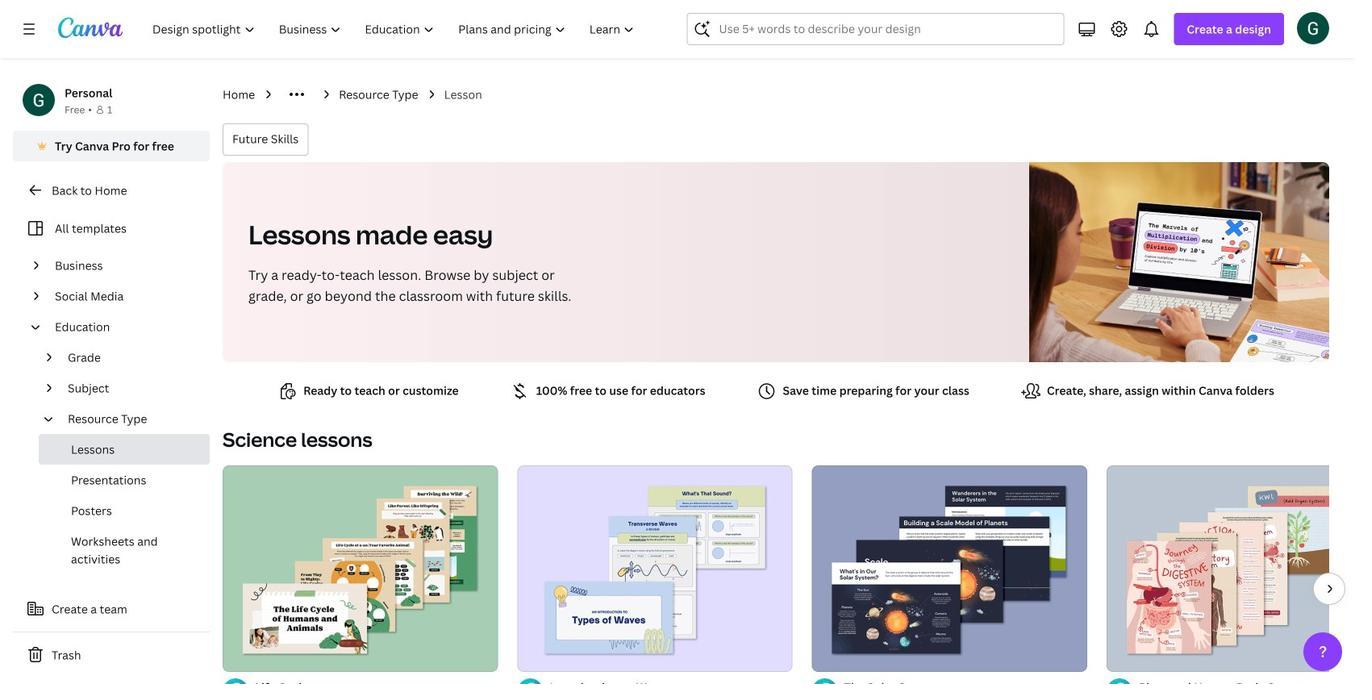 Task type: vqa. For each thing, say whether or not it's contained in the screenshot.
the Solutions
no



Task type: describe. For each thing, give the bounding box(es) containing it.
life cycles image
[[223, 465, 498, 672]]

Search search field
[[719, 14, 1054, 44]]

top level navigation element
[[142, 13, 648, 45]]

plant and human body systems image
[[1107, 465, 1355, 672]]



Task type: locate. For each thing, give the bounding box(es) containing it.
the solar system image
[[812, 465, 1087, 672]]

introduction to waves image
[[517, 465, 793, 672]]

greg robinson image
[[1297, 12, 1329, 44]]

None search field
[[687, 13, 1064, 45]]



